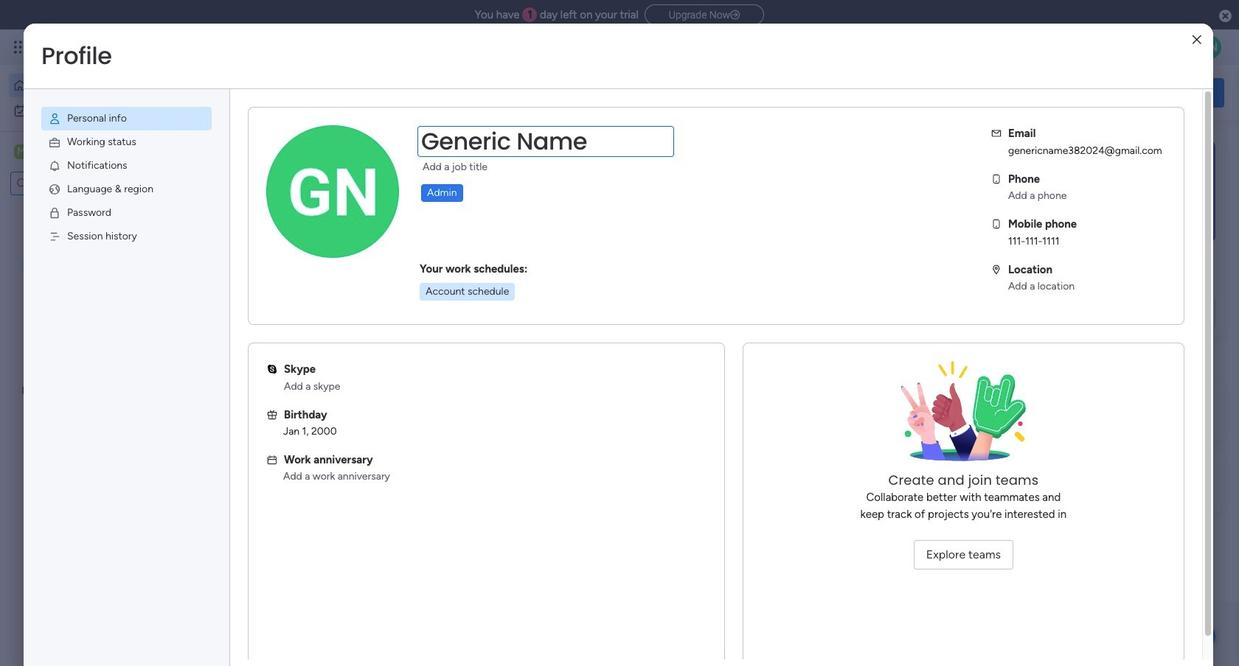 Task type: locate. For each thing, give the bounding box(es) containing it.
0 vertical spatial option
[[9, 74, 179, 97]]

add to favorites image
[[440, 299, 455, 314]]

dapulse rightstroke image
[[730, 10, 740, 21]]

no teams image
[[890, 361, 1037, 472]]

component image
[[246, 322, 260, 335], [490, 322, 503, 335]]

2 component image from the left
[[490, 322, 503, 335]]

option up workspace selection "element"
[[9, 99, 179, 122]]

2 option from the top
[[9, 99, 179, 122]]

5 menu item from the top
[[41, 201, 212, 225]]

1 horizontal spatial public board image
[[490, 299, 506, 315]]

menu item
[[41, 107, 212, 131], [41, 131, 212, 154], [41, 154, 212, 178], [41, 178, 212, 201], [41, 201, 212, 225], [41, 225, 212, 249]]

menu menu
[[24, 89, 229, 266]]

v2 bolt switch image
[[1130, 84, 1139, 101]]

workspace image
[[252, 475, 288, 510]]

public board image
[[246, 299, 263, 315], [490, 299, 506, 315]]

2 public board image from the left
[[490, 299, 506, 315]]

option up personal info icon
[[9, 74, 179, 97]]

Search in workspace field
[[31, 175, 105, 192]]

1 horizontal spatial component image
[[490, 322, 503, 335]]

session history image
[[48, 230, 61, 243]]

0 horizontal spatial public board image
[[246, 299, 263, 315]]

6 menu item from the top
[[41, 225, 212, 249]]

0 horizontal spatial component image
[[246, 322, 260, 335]]

clear search image
[[107, 176, 122, 191]]

2 menu item from the top
[[41, 131, 212, 154]]

close image
[[1192, 34, 1201, 45]]

option
[[9, 74, 179, 97], [9, 99, 179, 122]]

dapulse close image
[[1219, 9, 1232, 24]]

templates image image
[[1016, 141, 1211, 243]]

1 vertical spatial option
[[9, 99, 179, 122]]

1 component image from the left
[[246, 322, 260, 335]]

v2 user feedback image
[[1015, 84, 1026, 101]]

None field
[[417, 126, 674, 157]]

working status image
[[48, 136, 61, 149]]



Task type: describe. For each thing, give the bounding box(es) containing it.
language & region image
[[48, 183, 61, 196]]

getting started element
[[1003, 382, 1224, 441]]

notifications image
[[48, 159, 61, 173]]

generic name image
[[1198, 35, 1221, 59]]

close my workspaces image
[[228, 431, 246, 448]]

component image for first public board icon from the left
[[246, 322, 260, 335]]

4 menu item from the top
[[41, 178, 212, 201]]

1 option from the top
[[9, 74, 179, 97]]

workspace image
[[14, 144, 29, 160]]

select product image
[[13, 40, 28, 55]]

close recently visited image
[[228, 150, 246, 167]]

open update feed (inbox) image
[[228, 381, 246, 398]]

1 menu item from the top
[[41, 107, 212, 131]]

workspace selection element
[[14, 143, 123, 162]]

3 menu item from the top
[[41, 154, 212, 178]]

component image for second public board icon
[[490, 322, 503, 335]]

password image
[[48, 207, 61, 220]]

1 public board image from the left
[[246, 299, 263, 315]]

personal info image
[[48, 112, 61, 125]]

quick search results list box
[[228, 167, 968, 363]]



Task type: vqa. For each thing, say whether or not it's contained in the screenshot.
public board icon to the bottom
no



